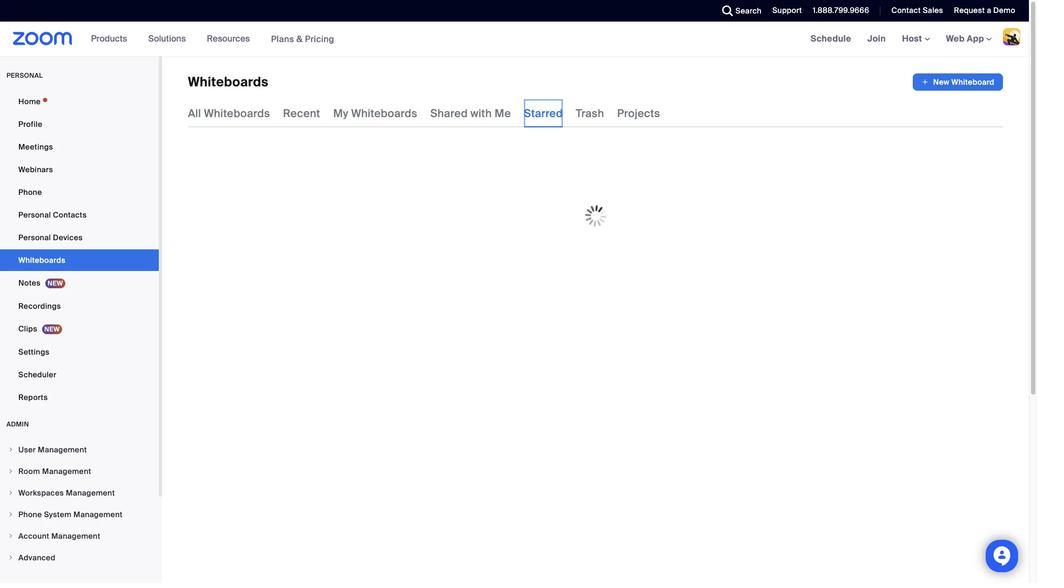 Task type: describe. For each thing, give the bounding box(es) containing it.
profile picture image
[[1003, 28, 1021, 45]]

me
[[495, 106, 511, 120]]

recordings
[[18, 301, 61, 311]]

search
[[736, 6, 762, 16]]

whiteboards link
[[0, 250, 159, 271]]

my
[[333, 106, 348, 120]]

whiteboards application
[[188, 73, 1003, 91]]

trash
[[576, 106, 604, 120]]

projects
[[617, 106, 660, 120]]

user
[[18, 445, 36, 455]]

home link
[[0, 91, 159, 112]]

host button
[[902, 33, 930, 44]]

join
[[868, 33, 886, 44]]

web
[[946, 33, 965, 44]]

app
[[967, 33, 984, 44]]

recent
[[283, 106, 320, 120]]

clips
[[18, 324, 37, 334]]

admin
[[6, 420, 29, 429]]

reports link
[[0, 387, 159, 408]]

contacts
[[53, 210, 87, 220]]

all whiteboards
[[188, 106, 270, 120]]

plans & pricing
[[271, 33, 334, 45]]

user management menu item
[[0, 440, 159, 460]]

right image for workspaces
[[8, 490, 14, 496]]

products
[[91, 33, 127, 44]]

whiteboards right my
[[351, 106, 417, 120]]

admin menu menu
[[0, 440, 159, 569]]

phone for phone
[[18, 187, 42, 197]]

demo
[[994, 5, 1016, 15]]

products button
[[91, 22, 132, 56]]

whiteboards inside 'application'
[[188, 73, 268, 90]]

plans
[[271, 33, 294, 45]]

phone system management
[[18, 510, 123, 520]]

a
[[987, 5, 992, 15]]

new whiteboard button
[[913, 73, 1003, 91]]

resources
[[207, 33, 250, 44]]

management for room management
[[42, 467, 91, 476]]

right image for user
[[8, 447, 14, 453]]

devices
[[53, 233, 83, 243]]

search button
[[714, 0, 764, 22]]

personal devices
[[18, 233, 83, 243]]

resources button
[[207, 22, 255, 56]]

right image for account management
[[8, 533, 14, 540]]

right image for phone
[[8, 512, 14, 518]]

whiteboards inside personal menu menu
[[18, 256, 65, 265]]

account management
[[18, 532, 100, 541]]

webinars
[[18, 165, 53, 174]]

account
[[18, 532, 49, 541]]

personal contacts link
[[0, 204, 159, 226]]

room management
[[18, 467, 91, 476]]

request a demo
[[954, 5, 1016, 15]]

personal menu menu
[[0, 91, 159, 410]]

new whiteboard
[[933, 77, 995, 87]]

profile link
[[0, 113, 159, 135]]

home
[[18, 97, 41, 106]]

settings
[[18, 347, 49, 357]]

management inside phone system management menu item
[[73, 510, 123, 520]]

all
[[188, 106, 201, 120]]

contact
[[892, 5, 921, 15]]

workspaces management
[[18, 488, 115, 498]]

account management menu item
[[0, 526, 159, 547]]



Task type: locate. For each thing, give the bounding box(es) containing it.
4 right image from the top
[[8, 555, 14, 561]]

whiteboards
[[188, 73, 268, 90], [204, 106, 270, 120], [351, 106, 417, 120], [18, 256, 65, 265]]

user management
[[18, 445, 87, 455]]

workspaces management menu item
[[0, 483, 159, 504]]

1 vertical spatial personal
[[18, 233, 51, 243]]

web app button
[[946, 33, 992, 44]]

phone link
[[0, 182, 159, 203]]

2 right image from the top
[[8, 533, 14, 540]]

sales
[[923, 5, 943, 15]]

personal
[[6, 71, 43, 80]]

&
[[296, 33, 303, 45]]

settings link
[[0, 341, 159, 363]]

personal devices link
[[0, 227, 159, 249]]

advanced menu item
[[0, 548, 159, 568]]

management for user management
[[38, 445, 87, 455]]

management inside user management menu item
[[38, 445, 87, 455]]

right image inside room management menu item
[[8, 468, 14, 475]]

notes
[[18, 278, 41, 288]]

phone inside personal menu menu
[[18, 187, 42, 197]]

0 vertical spatial phone
[[18, 187, 42, 197]]

right image inside phone system management menu item
[[8, 512, 14, 518]]

with
[[471, 106, 492, 120]]

advanced
[[18, 553, 55, 563]]

scheduler link
[[0, 364, 159, 386]]

0 vertical spatial right image
[[8, 468, 14, 475]]

request a demo link
[[946, 0, 1029, 22], [954, 5, 1016, 15]]

whiteboard
[[952, 77, 995, 87]]

meetings navigation
[[803, 22, 1029, 57]]

phone system management menu item
[[0, 505, 159, 525]]

phone
[[18, 187, 42, 197], [18, 510, 42, 520]]

phone for phone system management
[[18, 510, 42, 520]]

join link
[[860, 22, 894, 56]]

my whiteboards
[[333, 106, 417, 120]]

management for account management
[[51, 532, 100, 541]]

request
[[954, 5, 985, 15]]

1.888.799.9666 button
[[805, 0, 872, 22], [813, 5, 869, 15]]

1 right image from the top
[[8, 468, 14, 475]]

workspaces
[[18, 488, 64, 498]]

personal contacts
[[18, 210, 87, 220]]

management inside room management menu item
[[42, 467, 91, 476]]

3 right image from the top
[[8, 512, 14, 518]]

meetings
[[18, 142, 53, 152]]

starred
[[524, 106, 563, 120]]

personal
[[18, 210, 51, 220], [18, 233, 51, 243]]

2 personal from the top
[[18, 233, 51, 243]]

personal for personal devices
[[18, 233, 51, 243]]

contact sales
[[892, 5, 943, 15]]

phone inside menu item
[[18, 510, 42, 520]]

1 vertical spatial phone
[[18, 510, 42, 520]]

right image inside 'advanced' menu item
[[8, 555, 14, 561]]

add image
[[922, 77, 929, 88]]

right image for room management
[[8, 468, 14, 475]]

zoom logo image
[[13, 32, 72, 45]]

right image left room
[[8, 468, 14, 475]]

reports
[[18, 393, 48, 402]]

management up workspaces management
[[42, 467, 91, 476]]

plans & pricing link
[[271, 33, 334, 45], [271, 33, 334, 45]]

contact sales link
[[884, 0, 946, 22], [892, 5, 943, 15]]

room management menu item
[[0, 461, 159, 482]]

system
[[44, 510, 72, 520]]

banner containing products
[[0, 22, 1029, 57]]

web app
[[946, 33, 984, 44]]

banner
[[0, 22, 1029, 57]]

0 vertical spatial personal
[[18, 210, 51, 220]]

management up phone system management menu item
[[66, 488, 115, 498]]

right image left the workspaces
[[8, 490, 14, 496]]

whiteboards down 'personal devices'
[[18, 256, 65, 265]]

right image inside account management menu item
[[8, 533, 14, 540]]

recordings link
[[0, 296, 159, 317]]

management down workspaces management menu item
[[73, 510, 123, 520]]

management up 'advanced' menu item
[[51, 532, 100, 541]]

meetings link
[[0, 136, 159, 158]]

right image left user
[[8, 447, 14, 453]]

support
[[773, 5, 802, 15]]

right image
[[8, 468, 14, 475], [8, 533, 14, 540]]

right image inside workspaces management menu item
[[8, 490, 14, 496]]

phone up account
[[18, 510, 42, 520]]

1 phone from the top
[[18, 187, 42, 197]]

whiteboards up all whiteboards
[[188, 73, 268, 90]]

right image
[[8, 447, 14, 453], [8, 490, 14, 496], [8, 512, 14, 518], [8, 555, 14, 561]]

management inside account management menu item
[[51, 532, 100, 541]]

personal for personal contacts
[[18, 210, 51, 220]]

solutions button
[[148, 22, 191, 56]]

solutions
[[148, 33, 186, 44]]

1 vertical spatial right image
[[8, 533, 14, 540]]

room
[[18, 467, 40, 476]]

right image left advanced
[[8, 555, 14, 561]]

management
[[38, 445, 87, 455], [42, 467, 91, 476], [66, 488, 115, 498], [73, 510, 123, 520], [51, 532, 100, 541]]

schedule link
[[803, 22, 860, 56]]

schedule
[[811, 33, 851, 44]]

2 phone from the top
[[18, 510, 42, 520]]

tabs of all whiteboard page tab list
[[188, 99, 660, 127]]

1 right image from the top
[[8, 447, 14, 453]]

right image left system
[[8, 512, 14, 518]]

webinars link
[[0, 159, 159, 180]]

2 right image from the top
[[8, 490, 14, 496]]

1 personal from the top
[[18, 210, 51, 220]]

1.888.799.9666
[[813, 5, 869, 15]]

management for workspaces management
[[66, 488, 115, 498]]

support link
[[764, 0, 805, 22], [773, 5, 802, 15]]

management inside workspaces management menu item
[[66, 488, 115, 498]]

whiteboards right all
[[204, 106, 270, 120]]

personal down personal contacts
[[18, 233, 51, 243]]

management up "room management"
[[38, 445, 87, 455]]

personal up 'personal devices'
[[18, 210, 51, 220]]

new
[[933, 77, 950, 87]]

pricing
[[305, 33, 334, 45]]

product information navigation
[[83, 22, 342, 57]]

right image inside user management menu item
[[8, 447, 14, 453]]

right image left account
[[8, 533, 14, 540]]

scheduler
[[18, 370, 56, 380]]

shared with me
[[430, 106, 511, 120]]

profile
[[18, 119, 42, 129]]

host
[[902, 33, 925, 44]]

notes link
[[0, 272, 159, 294]]

shared
[[430, 106, 468, 120]]

phone down webinars
[[18, 187, 42, 197]]

clips link
[[0, 318, 159, 340]]



Task type: vqa. For each thing, say whether or not it's contained in the screenshot.
Close image
no



